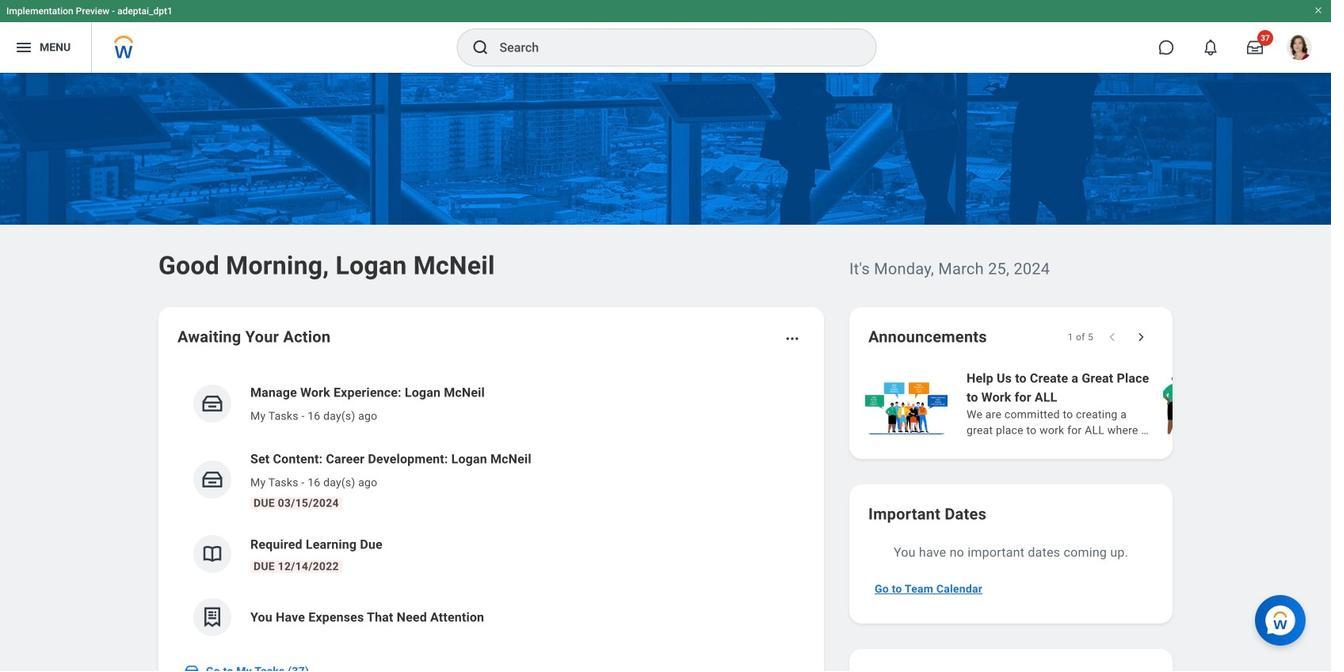 Task type: locate. For each thing, give the bounding box(es) containing it.
justify image
[[14, 38, 33, 57]]

related actions image
[[784, 331, 800, 347]]

0 horizontal spatial inbox image
[[184, 664, 200, 672]]

main content
[[0, 73, 1331, 672]]

inbox image
[[200, 468, 224, 492]]

Search Workday  search field
[[500, 30, 844, 65]]

inbox image
[[200, 392, 224, 416], [184, 664, 200, 672]]

status
[[1068, 331, 1094, 344]]

list
[[862, 368, 1331, 441], [177, 371, 805, 650]]

book open image
[[200, 543, 224, 567]]

banner
[[0, 0, 1331, 73]]

0 vertical spatial inbox image
[[200, 392, 224, 416]]

close environment banner image
[[1314, 6, 1323, 15]]

search image
[[471, 38, 490, 57]]



Task type: describe. For each thing, give the bounding box(es) containing it.
1 horizontal spatial list
[[862, 368, 1331, 441]]

profile logan mcneil image
[[1287, 35, 1312, 63]]

chevron left small image
[[1105, 330, 1120, 345]]

1 vertical spatial inbox image
[[184, 664, 200, 672]]

inbox large image
[[1247, 40, 1263, 55]]

1 horizontal spatial inbox image
[[200, 392, 224, 416]]

chevron right small image
[[1133, 330, 1149, 345]]

0 horizontal spatial list
[[177, 371, 805, 650]]

notifications large image
[[1203, 40, 1219, 55]]

dashboard expenses image
[[200, 606, 224, 630]]



Task type: vqa. For each thing, say whether or not it's contained in the screenshot.
-
no



